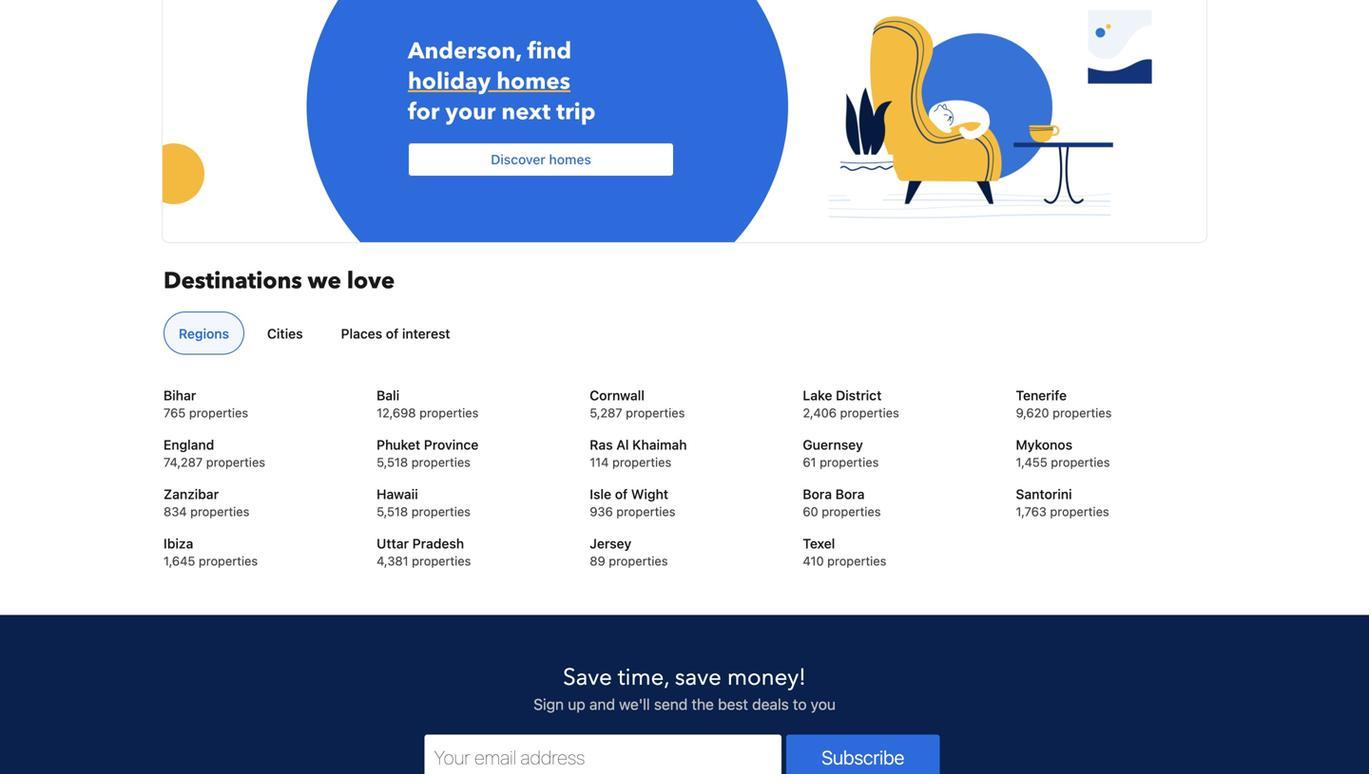 Task type: locate. For each thing, give the bounding box(es) containing it.
1 vertical spatial 5,518
[[377, 505, 408, 519]]

properties down guernsey
[[820, 455, 879, 470]]

bora
[[803, 487, 832, 502], [836, 487, 865, 502]]

ras
[[590, 437, 613, 453]]

properties inside bora bora 60 properties
[[822, 505, 881, 519]]

province
[[424, 437, 479, 453]]

homes down trip
[[549, 152, 591, 168]]

properties down tenerife link
[[1053, 406, 1112, 420]]

0 vertical spatial of
[[386, 326, 399, 342]]

homes
[[497, 66, 571, 98], [549, 152, 591, 168]]

of right places at the left of the page
[[386, 326, 399, 342]]

hawaii
[[377, 487, 418, 502]]

bali link
[[377, 386, 566, 405]]

5,518 down phuket at the left bottom of page
[[377, 455, 408, 470]]

properties down the district
[[840, 406, 899, 420]]

bali 12,698 properties
[[377, 388, 479, 420]]

sign
[[534, 696, 564, 714]]

destinations
[[164, 266, 302, 297]]

properties down santorini link
[[1050, 505, 1109, 519]]

properties down khaimah
[[612, 455, 672, 470]]

properties down zanzibar
[[190, 505, 250, 519]]

ibiza link
[[164, 535, 353, 554]]

england
[[164, 437, 214, 453]]

discover homes
[[491, 152, 591, 168]]

places
[[341, 326, 382, 342]]

discover
[[491, 152, 546, 168]]

5,518 inside hawaii 5,518 properties
[[377, 505, 408, 519]]

cities
[[267, 326, 303, 342]]

holiday
[[408, 66, 491, 98]]

zanzibar
[[164, 487, 219, 502]]

properties inside isle of wight 936 properties
[[616, 505, 676, 519]]

properties down pradesh
[[412, 554, 471, 568]]

wight
[[631, 487, 669, 502]]

114
[[590, 455, 609, 470]]

cornwall 5,287 properties
[[590, 388, 685, 420]]

properties down texel at the bottom right
[[827, 554, 887, 568]]

0 vertical spatial homes
[[497, 66, 571, 98]]

regions button
[[164, 312, 244, 355]]

guernsey
[[803, 437, 863, 453]]

homes right your
[[497, 66, 571, 98]]

jersey
[[590, 536, 632, 552]]

trip
[[556, 97, 596, 128]]

ras al khaimah 114 properties
[[590, 437, 687, 470]]

bora down guernsey 61 properties
[[836, 487, 865, 502]]

5,518 inside phuket province 5,518 properties
[[377, 455, 408, 470]]

properties down "bali" link
[[419, 406, 479, 420]]

properties down england link
[[206, 455, 265, 470]]

uttar pradesh 4,381 properties
[[377, 536, 471, 568]]

1 5,518 from the top
[[377, 455, 408, 470]]

1 horizontal spatial bora
[[836, 487, 865, 502]]

5,518 down the hawaii
[[377, 505, 408, 519]]

properties inside phuket province 5,518 properties
[[411, 455, 471, 470]]

guernsey link
[[803, 436, 993, 455]]

1,645
[[164, 554, 195, 568]]

tab list
[[156, 312, 1206, 356]]

properties down mykonos link
[[1051, 455, 1110, 470]]

2,406
[[803, 406, 837, 420]]

mykonos link
[[1016, 436, 1206, 455]]

of
[[386, 326, 399, 342], [615, 487, 628, 502]]

tenerife
[[1016, 388, 1067, 403]]

we
[[308, 266, 341, 297]]

to
[[793, 696, 807, 714]]

find
[[527, 36, 572, 67]]

of inside button
[[386, 326, 399, 342]]

isle of wight 936 properties
[[590, 487, 676, 519]]

of inside isle of wight 936 properties
[[615, 487, 628, 502]]

properties down jersey
[[609, 554, 668, 568]]

interest
[[402, 326, 450, 342]]

properties inside mykonos 1,455 properties
[[1051, 455, 1110, 470]]

mykonos
[[1016, 437, 1073, 453]]

5,518
[[377, 455, 408, 470], [377, 505, 408, 519]]

properties inside uttar pradesh 4,381 properties
[[412, 554, 471, 568]]

bora up 60
[[803, 487, 832, 502]]

properties down wight
[[616, 505, 676, 519]]

properties inside ibiza 1,645 properties
[[199, 554, 258, 568]]

properties up england 74,287 properties
[[189, 406, 248, 420]]

1 horizontal spatial of
[[615, 487, 628, 502]]

ibiza
[[164, 536, 193, 552]]

phuket province 5,518 properties
[[377, 437, 479, 470]]

2 5,518 from the top
[[377, 505, 408, 519]]

1 vertical spatial of
[[615, 487, 628, 502]]

lake district 2,406 properties
[[803, 388, 899, 420]]

0 horizontal spatial of
[[386, 326, 399, 342]]

60
[[803, 505, 818, 519]]

love
[[347, 266, 395, 297]]

cities button
[[252, 312, 318, 355]]

of right isle
[[615, 487, 628, 502]]

1 bora from the left
[[803, 487, 832, 502]]

isle of wight link
[[590, 485, 779, 504]]

regions
[[179, 326, 229, 342]]

properties right 60
[[822, 505, 881, 519]]

places of interest
[[341, 326, 450, 342]]

you
[[811, 696, 836, 714]]

ras al khaimah link
[[590, 436, 779, 455]]

properties up pradesh
[[411, 505, 471, 519]]

subscribe
[[822, 747, 905, 769]]

0 horizontal spatial bora
[[803, 487, 832, 502]]

properties inside santorini 1,763 properties
[[1050, 505, 1109, 519]]

properties inside hawaii 5,518 properties
[[411, 505, 471, 519]]

0 vertical spatial 5,518
[[377, 455, 408, 470]]

Your email address email field
[[425, 735, 782, 775]]

texel
[[803, 536, 835, 552]]

tenerife link
[[1016, 386, 1206, 405]]

properties down ibiza link at the left bottom
[[199, 554, 258, 568]]

properties up khaimah
[[626, 406, 685, 420]]

lake
[[803, 388, 832, 403]]

properties down province
[[411, 455, 471, 470]]



Task type: vqa. For each thing, say whether or not it's contained in the screenshot.
Phuket on the bottom of page
yes



Task type: describe. For each thing, give the bounding box(es) containing it.
deals
[[752, 696, 789, 714]]

properties inside bihar 765 properties
[[189, 406, 248, 420]]

subscribe button
[[786, 735, 940, 775]]

homes inside the anderson, find holiday homes for your next trip
[[497, 66, 571, 98]]

bora bora link
[[803, 485, 993, 504]]

isle
[[590, 487, 612, 502]]

destinations we love
[[164, 266, 395, 297]]

properties inside jersey 89 properties
[[609, 554, 668, 568]]

zanzibar link
[[164, 485, 353, 504]]

uttar
[[377, 536, 409, 552]]

al
[[616, 437, 629, 453]]

4,381
[[377, 554, 409, 568]]

ibiza 1,645 properties
[[164, 536, 258, 568]]

places of interest button
[[326, 312, 466, 355]]

khaimah
[[632, 437, 687, 453]]

mykonos 1,455 properties
[[1016, 437, 1110, 470]]

lake district link
[[803, 386, 993, 405]]

bihar 765 properties
[[164, 388, 248, 420]]

next
[[502, 97, 551, 128]]

up
[[568, 696, 586, 714]]

guernsey 61 properties
[[803, 437, 879, 470]]

bora bora 60 properties
[[803, 487, 881, 519]]

cornwall
[[590, 388, 645, 403]]

properties inside the bali 12,698 properties
[[419, 406, 479, 420]]

hawaii link
[[377, 485, 566, 504]]

936
[[590, 505, 613, 519]]

best
[[718, 696, 748, 714]]

bihar
[[164, 388, 196, 403]]

properties inside guernsey 61 properties
[[820, 455, 879, 470]]

hawaii 5,518 properties
[[377, 487, 471, 519]]

and
[[589, 696, 615, 714]]

properties inside england 74,287 properties
[[206, 455, 265, 470]]

save time, save money! sign up and we'll send the best deals to you
[[534, 663, 836, 714]]

12,698
[[377, 406, 416, 420]]

of for wight
[[615, 487, 628, 502]]

for
[[408, 97, 440, 128]]

of for interest
[[386, 326, 399, 342]]

properties inside lake district 2,406 properties
[[840, 406, 899, 420]]

5,287
[[590, 406, 622, 420]]

61
[[803, 455, 816, 470]]

834
[[164, 505, 187, 519]]

phuket province link
[[377, 436, 566, 455]]

the
[[692, 696, 714, 714]]

money!
[[727, 663, 806, 694]]

properties inside the ras al khaimah 114 properties
[[612, 455, 672, 470]]

tenerife 9,620 properties
[[1016, 388, 1112, 420]]

1,455
[[1016, 455, 1048, 470]]

england link
[[164, 436, 353, 455]]

1,763
[[1016, 505, 1047, 519]]

1 vertical spatial homes
[[549, 152, 591, 168]]

properties inside the zanzibar 834 properties
[[190, 505, 250, 519]]

89
[[590, 554, 605, 568]]

2 bora from the left
[[836, 487, 865, 502]]

properties inside tenerife 9,620 properties
[[1053, 406, 1112, 420]]

your
[[445, 97, 496, 128]]

save
[[675, 663, 722, 694]]

send
[[654, 696, 688, 714]]

uttar pradesh link
[[377, 535, 566, 554]]

santorini 1,763 properties
[[1016, 487, 1109, 519]]

properties inside cornwall 5,287 properties
[[626, 406, 685, 420]]

time,
[[618, 663, 669, 694]]

jersey 89 properties
[[590, 536, 668, 568]]

jersey link
[[590, 535, 779, 554]]

cornwall link
[[590, 386, 779, 405]]

anderson, find holiday homes for your next trip
[[408, 36, 596, 128]]

765
[[164, 406, 186, 420]]

410
[[803, 554, 824, 568]]

texel 410 properties
[[803, 536, 887, 568]]

anderson,
[[408, 36, 522, 67]]

save
[[563, 663, 612, 694]]

texel link
[[803, 535, 993, 554]]

england 74,287 properties
[[164, 437, 265, 470]]

bali
[[377, 388, 400, 403]]

9,620
[[1016, 406, 1049, 420]]

district
[[836, 388, 882, 403]]

phuket
[[377, 437, 420, 453]]

zanzibar 834 properties
[[164, 487, 250, 519]]

we'll
[[619, 696, 650, 714]]

pradesh
[[412, 536, 464, 552]]

properties inside texel 410 properties
[[827, 554, 887, 568]]

tab list containing regions
[[156, 312, 1206, 356]]

santorini
[[1016, 487, 1072, 502]]

santorini link
[[1016, 485, 1206, 504]]



